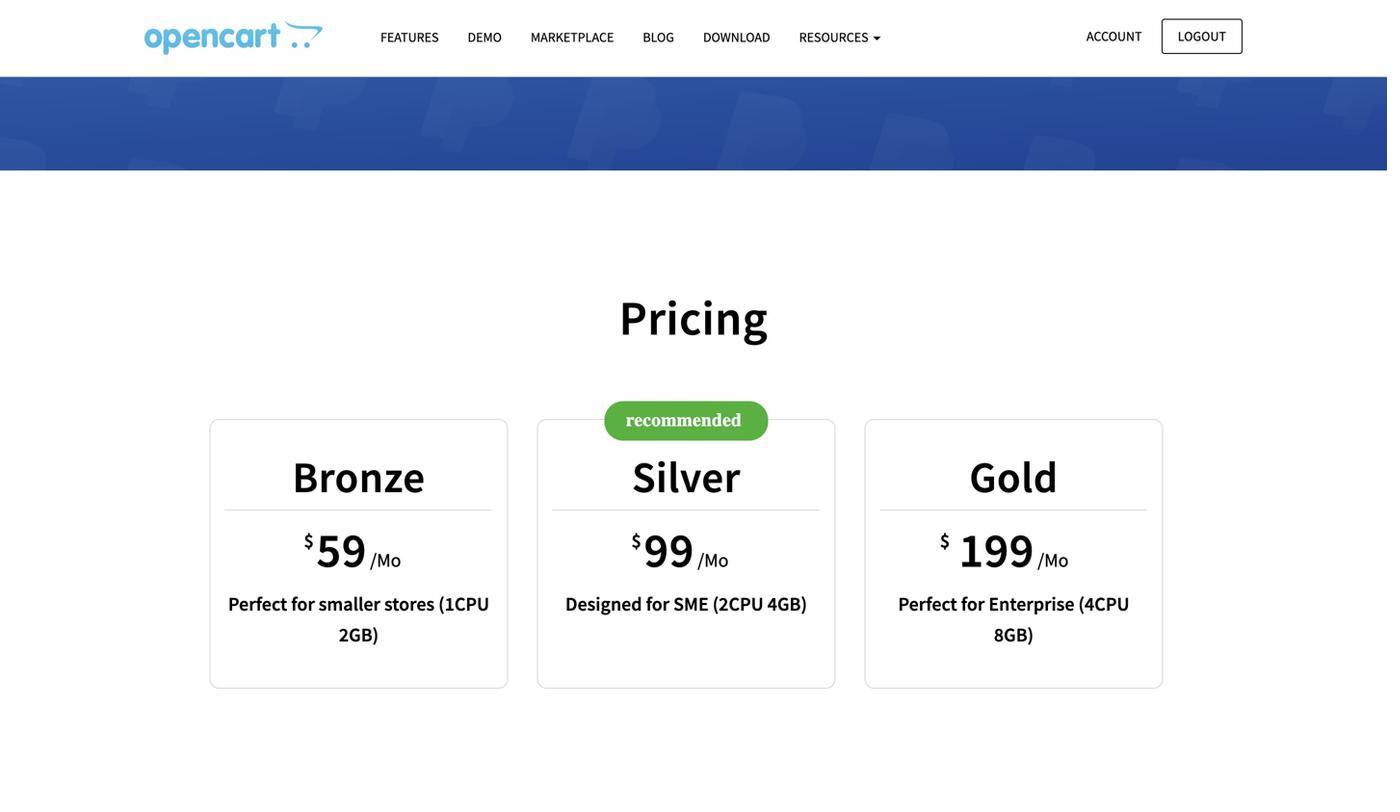 Task type: describe. For each thing, give the bounding box(es) containing it.
opencart has partnered with paypal to bring you the best payment experience the web can offer. starting from ease of setup through paypal's new on-boarding flow to offering a wast variety of payment solutions beyond paypal itself.
[[366, 0, 1022, 64]]

download
[[704, 28, 771, 46]]

offer.
[[968, 0, 1000, 15]]

for for 99
[[646, 592, 670, 616]]

for for 199
[[962, 592, 985, 616]]

features
[[381, 28, 439, 46]]

through
[[540, 20, 591, 40]]

perfect for enterprise (4cpu 8gb)
[[899, 592, 1130, 647]]

1 of from the left
[[485, 20, 498, 40]]

web
[[911, 0, 938, 15]]

designed
[[566, 592, 642, 616]]

silver
[[632, 449, 741, 504]]

account link
[[1071, 19, 1159, 54]]

(1cpu
[[439, 592, 490, 616]]

demo
[[468, 28, 502, 46]]

59
[[317, 520, 367, 580]]

sme
[[674, 592, 709, 616]]

199 /mo
[[959, 520, 1069, 580]]

gold
[[970, 449, 1059, 504]]

logout link
[[1162, 19, 1243, 54]]

(2cpu
[[713, 592, 764, 616]]

flow
[[761, 20, 788, 40]]

account
[[1087, 27, 1143, 45]]

setup
[[501, 20, 537, 40]]

wast
[[871, 20, 901, 40]]

4gb)
[[768, 592, 808, 616]]

perfect for 199
[[899, 592, 958, 616]]

2 the from the left
[[887, 0, 908, 15]]

1 horizontal spatial to
[[792, 20, 805, 40]]

paypal
[[575, 0, 618, 15]]

perfect for smaller stores (1cpu 2gb)
[[228, 592, 490, 647]]

demo link
[[453, 20, 517, 54]]

2gb)
[[339, 623, 379, 647]]

logout
[[1179, 27, 1227, 45]]

smaller
[[319, 592, 381, 616]]

designed for sme (2cpu 4gb)
[[566, 592, 808, 616]]

you
[[674, 0, 697, 15]]

solutions
[[598, 45, 657, 64]]

starting
[[366, 20, 416, 40]]

pricing
[[619, 288, 768, 348]]

best
[[725, 0, 752, 15]]

itself.
[[757, 45, 790, 64]]

enterprise
[[989, 592, 1075, 616]]



Task type: locate. For each thing, give the bounding box(es) containing it.
for for 59
[[291, 592, 315, 616]]

resources link
[[785, 20, 896, 54]]

for left smaller
[[291, 592, 315, 616]]

opencart
[[388, 0, 449, 15]]

of right the ease
[[485, 20, 498, 40]]

for inside perfect for enterprise (4cpu 8gb)
[[962, 592, 985, 616]]

a
[[860, 20, 868, 40]]

1 /mo from the left
[[370, 548, 401, 572]]

0 horizontal spatial to
[[621, 0, 634, 15]]

(4cpu
[[1079, 592, 1130, 616]]

blog link
[[629, 20, 689, 54]]

the up wast on the top
[[887, 0, 908, 15]]

2 horizontal spatial for
[[962, 592, 985, 616]]

boarding
[[700, 20, 758, 40]]

3 for from the left
[[962, 592, 985, 616]]

2 of from the left
[[949, 20, 962, 40]]

of
[[485, 20, 498, 40], [949, 20, 962, 40]]

2 /mo from the left
[[698, 548, 729, 572]]

perfect inside perfect for enterprise (4cpu 8gb)
[[899, 592, 958, 616]]

0 horizontal spatial payment
[[755, 0, 812, 15]]

new
[[649, 20, 676, 40]]

bronze
[[292, 449, 426, 504]]

has
[[452, 0, 475, 15]]

1 the from the left
[[701, 0, 721, 15]]

59 /mo
[[317, 520, 401, 580]]

2 perfect from the left
[[899, 592, 958, 616]]

1 vertical spatial payment
[[965, 20, 1022, 40]]

ease
[[453, 20, 482, 40]]

to up paypal's
[[621, 0, 634, 15]]

1 horizontal spatial for
[[646, 592, 670, 616]]

2 for from the left
[[646, 592, 670, 616]]

experience
[[815, 0, 884, 15]]

1 horizontal spatial perfect
[[899, 592, 958, 616]]

/mo inside 59 /mo
[[370, 548, 401, 572]]

payment
[[755, 0, 812, 15], [965, 20, 1022, 40]]

99
[[644, 520, 695, 580]]

1 horizontal spatial payment
[[965, 20, 1022, 40]]

1 horizontal spatial of
[[949, 20, 962, 40]]

offering
[[808, 20, 857, 40]]

1 for from the left
[[291, 592, 315, 616]]

payment down offer. on the top of the page
[[965, 20, 1022, 40]]

blog
[[643, 28, 675, 46]]

beyond
[[660, 45, 708, 64]]

0 horizontal spatial /mo
[[370, 548, 401, 572]]

1 vertical spatial to
[[792, 20, 805, 40]]

partnered
[[478, 0, 541, 15]]

/mo up enterprise
[[1038, 548, 1069, 572]]

stores
[[385, 592, 435, 616]]

variety
[[904, 20, 946, 40]]

/mo right 99
[[698, 548, 729, 572]]

0 horizontal spatial the
[[701, 0, 721, 15]]

the right you
[[701, 0, 721, 15]]

paypal
[[712, 45, 753, 64]]

perfect for 59
[[228, 592, 287, 616]]

/mo inside 199 /mo
[[1038, 548, 1069, 572]]

/mo for 59
[[370, 548, 401, 572]]

/mo for 99
[[698, 548, 729, 572]]

1 horizontal spatial the
[[887, 0, 908, 15]]

0 horizontal spatial for
[[291, 592, 315, 616]]

paypal's
[[594, 20, 646, 40]]

the
[[701, 0, 721, 15], [887, 0, 908, 15]]

for left enterprise
[[962, 592, 985, 616]]

/mo
[[370, 548, 401, 572], [698, 548, 729, 572], [1038, 548, 1069, 572]]

0 horizontal spatial of
[[485, 20, 498, 40]]

1 perfect from the left
[[228, 592, 287, 616]]

8gb)
[[995, 623, 1034, 647]]

marketplace link
[[517, 20, 629, 54]]

payment up the flow
[[755, 0, 812, 15]]

1 horizontal spatial /mo
[[698, 548, 729, 572]]

199
[[959, 520, 1035, 580]]

0 vertical spatial to
[[621, 0, 634, 15]]

3 /mo from the left
[[1038, 548, 1069, 572]]

0 vertical spatial payment
[[755, 0, 812, 15]]

bring
[[637, 0, 671, 15]]

to
[[621, 0, 634, 15], [792, 20, 805, 40]]

for
[[291, 592, 315, 616], [646, 592, 670, 616], [962, 592, 985, 616]]

can
[[942, 0, 965, 15]]

99 /mo
[[644, 520, 729, 580]]

of down can
[[949, 20, 962, 40]]

0 horizontal spatial perfect
[[228, 592, 287, 616]]

for left sme
[[646, 592, 670, 616]]

from
[[419, 20, 450, 40]]

/mo inside '99 /mo'
[[698, 548, 729, 572]]

/mo for 199
[[1038, 548, 1069, 572]]

features link
[[366, 20, 453, 54]]

/mo right 59
[[370, 548, 401, 572]]

perfect inside perfect for smaller stores (1cpu 2gb)
[[228, 592, 287, 616]]

2 horizontal spatial /mo
[[1038, 548, 1069, 572]]

perfect
[[228, 592, 287, 616], [899, 592, 958, 616]]

to right the flow
[[792, 20, 805, 40]]

download link
[[689, 20, 785, 54]]

marketplace
[[531, 28, 614, 46]]

for inside perfect for smaller stores (1cpu 2gb)
[[291, 592, 315, 616]]

resources
[[800, 28, 872, 46]]

on-
[[679, 20, 700, 40]]

opencart cloud image
[[145, 20, 323, 55]]

with
[[544, 0, 572, 15]]



Task type: vqa. For each thing, say whether or not it's contained in the screenshot.
a
yes



